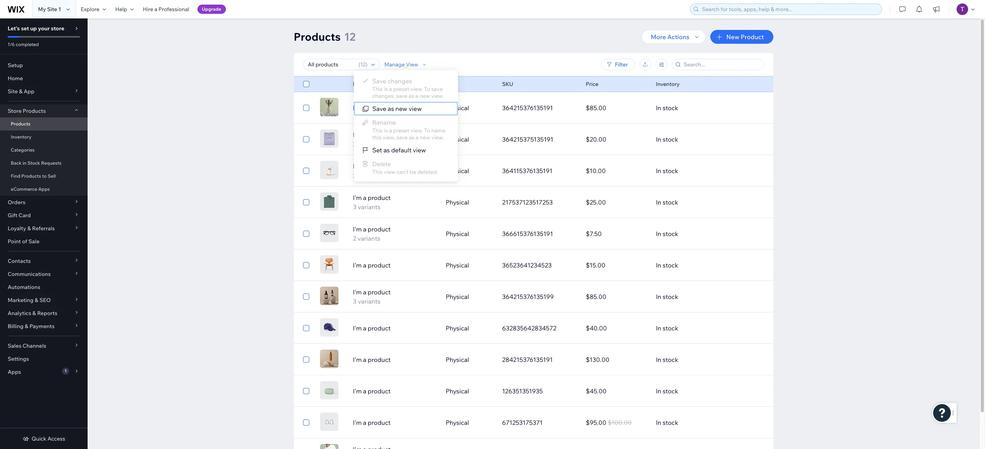 Task type: vqa. For each thing, say whether or not it's contained in the screenshot.


Task type: locate. For each thing, give the bounding box(es) containing it.
1 this from the top
[[372, 86, 383, 93]]

store products button
[[0, 105, 88, 118]]

2 physical link from the top
[[441, 130, 498, 149]]

366615376135191 link
[[498, 225, 581, 243]]

inventory inside sidebar element
[[11, 134, 31, 140]]

stock for 284215376135191
[[663, 356, 679, 364]]

stock for 126351351935
[[663, 388, 679, 396]]

new inside button
[[396, 105, 408, 113]]

1 vertical spatial 12
[[360, 61, 366, 68]]

0 vertical spatial 1
[[58, 6, 61, 13]]

2 3 from the top
[[353, 298, 357, 306]]

$25.00
[[586, 199, 606, 206]]

12 up unsaved view field at the left of page
[[344, 30, 356, 43]]

gift
[[8, 212, 17, 219]]

referrals
[[32, 225, 55, 232]]

i'm a product for 364215376135191
[[353, 104, 391, 112]]

1 vertical spatial to
[[424, 127, 430, 134]]

1 vertical spatial $85.00 link
[[581, 288, 652, 306]]

is inside save changes this is a preset view. to save changes, save as a new view.
[[384, 86, 388, 93]]

this for rename
[[372, 127, 383, 134]]

1 product from the top
[[368, 104, 391, 112]]

10 in stock from the top
[[656, 388, 679, 396]]

this inside delete this view can't be deleted.
[[372, 169, 383, 176]]

0 vertical spatial save
[[372, 77, 386, 85]]

9 stock from the top
[[663, 356, 679, 364]]

view right "default"
[[413, 146, 426, 154]]

view. up the save as new view button
[[431, 93, 444, 100]]

2 stock from the top
[[663, 136, 679, 143]]

as up the save as new view button
[[409, 93, 414, 100]]

7 in from the top
[[656, 293, 662, 301]]

1 horizontal spatial 12
[[360, 61, 366, 68]]

channels
[[23, 343, 46, 350]]

126351351935
[[502, 388, 543, 396]]

8 in stock from the top
[[656, 325, 679, 332]]

3 2 from the top
[[353, 235, 356, 243]]

completed
[[16, 42, 39, 47]]

3 physical from the top
[[446, 167, 469, 175]]

1 in stock from the top
[[656, 104, 679, 112]]

analytics & reports button
[[0, 307, 88, 320]]

physical link
[[441, 99, 498, 117], [441, 130, 498, 149], [441, 162, 498, 180], [441, 193, 498, 212], [441, 225, 498, 243], [441, 256, 498, 275], [441, 288, 498, 306], [441, 319, 498, 338], [441, 351, 498, 369], [441, 382, 498, 401], [441, 414, 498, 432]]

8 i'm from the top
[[353, 325, 362, 332]]

1 horizontal spatial apps
[[38, 186, 50, 192]]

physical for 366615376135191
[[446, 230, 469, 238]]

sales channels
[[8, 343, 46, 350]]

i'm
[[353, 104, 362, 112], [353, 131, 362, 139], [353, 163, 362, 170], [353, 194, 362, 202], [353, 226, 362, 233], [353, 262, 362, 269], [353, 289, 362, 296], [353, 325, 362, 332], [353, 356, 362, 364], [353, 388, 362, 396], [353, 419, 362, 427]]

11 in stock from the top
[[656, 419, 679, 427]]

5 in stock link from the top
[[652, 225, 735, 243]]

in stock for 126351351935
[[656, 388, 679, 396]]

& left seo
[[35, 297, 38, 304]]

upgrade button
[[197, 5, 226, 14]]

0 vertical spatial to
[[424, 86, 430, 93]]

6 in stock link from the top
[[652, 256, 735, 275]]

save inside save changes this is a preset view. to save changes, save as a new view.
[[372, 77, 386, 85]]

site
[[47, 6, 57, 13], [8, 88, 18, 95]]

is down rename
[[384, 127, 388, 134]]

7 stock from the top
[[663, 293, 679, 301]]

4 i'm a product link from the top
[[348, 356, 441, 365]]

in for 364115376135191
[[656, 167, 662, 175]]

save up the save as new view button
[[396, 93, 408, 100]]

physical for 126351351935
[[446, 388, 469, 396]]

2 vertical spatial 2
[[353, 235, 356, 243]]

2 $85.00 from the top
[[586, 293, 607, 301]]

11 physical from the top
[[446, 419, 469, 427]]

& for loyalty
[[27, 225, 31, 232]]

view down save changes this is a preset view. to save changes, save as a new view. on the top left
[[409, 105, 422, 113]]

save as new view button
[[354, 102, 458, 116]]

1 i'm a product 2 variants from the top
[[353, 131, 391, 148]]

1 stock from the top
[[663, 104, 679, 112]]

save up "default"
[[397, 134, 408, 141]]

i'm a product for 671253175371
[[353, 419, 391, 427]]

new inside save changes this is a preset view. to save changes, save as a new view.
[[420, 93, 430, 100]]

2 vertical spatial this
[[372, 169, 383, 176]]

app
[[24, 88, 34, 95]]

&
[[19, 88, 23, 95], [27, 225, 31, 232], [35, 297, 38, 304], [32, 310, 36, 317], [25, 323, 28, 330]]

i'm a product 2 variants for 364215375135191
[[353, 131, 391, 148]]

marketing & seo button
[[0, 294, 88, 307]]

5 i'm from the top
[[353, 226, 362, 233]]

1 $85.00 from the top
[[586, 104, 607, 112]]

site inside 'site & app' "popup button"
[[8, 88, 18, 95]]

physical for 671253175371
[[446, 419, 469, 427]]

0 vertical spatial i'm a product 3 variants
[[353, 194, 391, 211]]

0 vertical spatial site
[[47, 6, 57, 13]]

126351351935 link
[[498, 382, 581, 401]]

6 physical from the top
[[446, 262, 469, 269]]

1 vertical spatial is
[[384, 127, 388, 134]]

1 is from the top
[[384, 86, 388, 93]]

11 product from the top
[[368, 419, 391, 427]]

0 vertical spatial inventory
[[656, 81, 680, 88]]

card
[[19, 212, 31, 219]]

9 physical from the top
[[446, 356, 469, 364]]

& inside dropdown button
[[32, 310, 36, 317]]

1
[[58, 6, 61, 13], [65, 369, 67, 374]]

0 vertical spatial 2
[[353, 140, 356, 148]]

2 i'm a product link from the top
[[348, 261, 441, 270]]

2 $85.00 link from the top
[[581, 288, 652, 306]]

this down rename
[[372, 127, 383, 134]]

in for 217537123517253
[[656, 199, 662, 206]]

physical link for 364215376135191
[[441, 99, 498, 117]]

2 vertical spatial i'm a product 2 variants
[[353, 226, 391, 243]]

& inside dropdown button
[[27, 225, 31, 232]]

in stock link for 364215376135191
[[652, 99, 735, 117]]

physical link for 364215376135199
[[441, 288, 498, 306]]

3 i'm a product 2 variants from the top
[[353, 226, 391, 243]]

12 for ( 12 )
[[360, 61, 366, 68]]

in stock for 364215375135191
[[656, 136, 679, 143]]

5 physical from the top
[[446, 230, 469, 238]]

store
[[8, 108, 22, 115]]

this down delete
[[372, 169, 383, 176]]

$85.00 link up $20.00 link
[[581, 99, 652, 117]]

& inside "popup button"
[[19, 88, 23, 95]]

site down home
[[8, 88, 18, 95]]

4 physical link from the top
[[441, 193, 498, 212]]

(
[[359, 61, 360, 68]]

let's
[[8, 25, 20, 32]]

2 i'm a product from the top
[[353, 262, 391, 269]]

products up unsaved view field at the left of page
[[294, 30, 341, 43]]

$20.00 link
[[581, 130, 652, 149]]

i'm a product
[[353, 104, 391, 112], [353, 262, 391, 269], [353, 325, 391, 332], [353, 356, 391, 364], [353, 388, 391, 396], [353, 419, 391, 427]]

1 i'm a product 3 variants from the top
[[353, 194, 391, 211]]

4 physical from the top
[[446, 199, 469, 206]]

preset down rename
[[393, 127, 409, 134]]

5 i'm a product from the top
[[353, 388, 391, 396]]

view for save as new view
[[409, 105, 422, 113]]

site right my
[[47, 6, 57, 13]]

in stock for 364115376135191
[[656, 167, 679, 175]]

1 right my
[[58, 6, 61, 13]]

in stock for 284215376135191
[[656, 356, 679, 364]]

products up products link on the top
[[23, 108, 46, 115]]

4 in from the top
[[656, 199, 662, 206]]

physical link for 217537123517253
[[441, 193, 498, 212]]

7 physical link from the top
[[441, 288, 498, 306]]

364215376135199 link
[[498, 288, 581, 306]]

3 in stock from the top
[[656, 167, 679, 175]]

1 vertical spatial i'm a product 2 variants
[[353, 163, 391, 180]]

this right "name"
[[372, 86, 383, 93]]

6 in stock from the top
[[656, 262, 679, 269]]

0 vertical spatial view
[[409, 105, 422, 113]]

$85.00 link
[[581, 99, 652, 117], [581, 288, 652, 306]]

variants for 217537123517253
[[358, 203, 381, 211]]

Unsaved view field
[[306, 59, 356, 70]]

0 horizontal spatial apps
[[8, 369, 21, 376]]

6 in from the top
[[656, 262, 662, 269]]

apps down settings
[[8, 369, 21, 376]]

9 in stock link from the top
[[652, 351, 735, 369]]

11 in from the top
[[656, 419, 662, 427]]

12
[[344, 30, 356, 43], [360, 61, 366, 68]]

view.
[[411, 86, 423, 93], [431, 93, 444, 100], [411, 127, 423, 134], [432, 134, 444, 141]]

1 in stock link from the top
[[652, 99, 735, 117]]

save up changes,
[[372, 77, 386, 85]]

stock for 364215376135191
[[663, 104, 679, 112]]

type
[[446, 81, 458, 88]]

orders button
[[0, 196, 88, 209]]

2 for 364215375135191
[[353, 140, 356, 148]]

0 horizontal spatial inventory
[[11, 134, 31, 140]]

apps down find products to sell link
[[38, 186, 50, 192]]

i'm a product link for 671253175371
[[348, 419, 441, 428]]

products up ecommerce apps
[[21, 173, 41, 179]]

upgrade
[[202, 6, 221, 12]]

0 vertical spatial $85.00
[[586, 104, 607, 112]]

to left type
[[424, 86, 430, 93]]

6 stock from the top
[[663, 262, 679, 269]]

more actions
[[651, 33, 690, 41]]

36523641234523
[[502, 262, 552, 269]]

9 in stock from the top
[[656, 356, 679, 364]]

1 vertical spatial 2
[[353, 172, 356, 180]]

1 $85.00 link from the top
[[581, 99, 652, 117]]

0 horizontal spatial 1
[[58, 6, 61, 13]]

3 i'm a product from the top
[[353, 325, 391, 332]]

i'm a product for 36523641234523
[[353, 262, 391, 269]]

in stock for 671253175371
[[656, 419, 679, 427]]

1 vertical spatial this
[[372, 127, 383, 134]]

10 in from the top
[[656, 388, 662, 396]]

physical link for 364115376135191
[[441, 162, 498, 180]]

2 in stock from the top
[[656, 136, 679, 143]]

can't
[[397, 169, 409, 176]]

0 vertical spatial i'm a product 2 variants
[[353, 131, 391, 148]]

2 in from the top
[[656, 136, 662, 143]]

in stock
[[656, 104, 679, 112], [656, 136, 679, 143], [656, 167, 679, 175], [656, 199, 679, 206], [656, 230, 679, 238], [656, 262, 679, 269], [656, 293, 679, 301], [656, 325, 679, 332], [656, 356, 679, 364], [656, 388, 679, 396], [656, 419, 679, 427]]

2 for 366615376135191
[[353, 235, 356, 243]]

1 save from the top
[[372, 77, 386, 85]]

products inside find products to sell link
[[21, 173, 41, 179]]

i'm a product 3 variants for 217537123517253
[[353, 194, 391, 211]]

set as default view button
[[354, 143, 458, 157]]

& right billing
[[25, 323, 28, 330]]

5 stock from the top
[[663, 230, 679, 238]]

2 product from the top
[[368, 131, 391, 139]]

1 vertical spatial save
[[372, 105, 386, 113]]

contacts button
[[0, 255, 88, 268]]

8 physical link from the top
[[441, 319, 498, 338]]

preset inside save changes this is a preset view. to save changes, save as a new view.
[[393, 86, 409, 93]]

physical link for 364215375135191
[[441, 130, 498, 149]]

new down save changes this is a preset view. to save changes, save as a new view. on the top left
[[396, 105, 408, 113]]

11 stock from the top
[[663, 419, 679, 427]]

menu containing save changes
[[354, 74, 458, 178]]

1 horizontal spatial site
[[47, 6, 57, 13]]

2 in stock link from the top
[[652, 130, 735, 149]]

in stock for 36523641234523
[[656, 262, 679, 269]]

reports
[[37, 310, 57, 317]]

variants for 364215376135199
[[358, 298, 381, 306]]

0 horizontal spatial 12
[[344, 30, 356, 43]]

stock for 632835642834572
[[663, 325, 679, 332]]

billing & payments button
[[0, 320, 88, 333]]

in stock link for 364215376135199
[[652, 288, 735, 306]]

view down delete
[[384, 169, 396, 176]]

11 physical link from the top
[[441, 414, 498, 432]]

new left name
[[420, 134, 430, 141]]

1 vertical spatial new
[[396, 105, 408, 113]]

physical for 364215376135199
[[446, 293, 469, 301]]

$85.00 link for 364215376135199
[[581, 288, 652, 306]]

2 preset from the top
[[393, 127, 409, 134]]

physical link for 284215376135191
[[441, 351, 498, 369]]

changes,
[[372, 93, 395, 100]]

3 i'm a product link from the top
[[348, 324, 441, 333]]

$40.00
[[586, 325, 607, 332]]

& left reports
[[32, 310, 36, 317]]

10 physical from the top
[[446, 388, 469, 396]]

categories link
[[0, 144, 88, 157]]

stock
[[28, 160, 40, 166]]

products down store
[[11, 121, 31, 127]]

products link
[[0, 118, 88, 131]]

to left name
[[424, 127, 430, 134]]

366615376135191
[[502, 230, 553, 238]]

7 in stock from the top
[[656, 293, 679, 301]]

in for 284215376135191
[[656, 356, 662, 364]]

2 this from the top
[[372, 127, 383, 134]]

manage view button
[[385, 61, 428, 68]]

1 i'm a product link from the top
[[348, 103, 441, 113]]

let's set up your store
[[8, 25, 64, 32]]

1 horizontal spatial inventory
[[656, 81, 680, 88]]

& left "app"
[[19, 88, 23, 95]]

this
[[372, 134, 382, 141]]

3 physical link from the top
[[441, 162, 498, 180]]

point of sale link
[[0, 235, 88, 248]]

stock for 366615376135191
[[663, 230, 679, 238]]

0 vertical spatial apps
[[38, 186, 50, 192]]

in for 126351351935
[[656, 388, 662, 396]]

7 physical from the top
[[446, 293, 469, 301]]

3 this from the top
[[372, 169, 383, 176]]

0 vertical spatial 3
[[353, 203, 357, 211]]

4 in stock from the top
[[656, 199, 679, 206]]

in stock link for 671253175371
[[652, 414, 735, 432]]

0 vertical spatial preset
[[393, 86, 409, 93]]

3 in stock link from the top
[[652, 162, 735, 180]]

menu
[[354, 74, 458, 178]]

8 stock from the top
[[663, 325, 679, 332]]

5 in from the top
[[656, 230, 662, 238]]

variants for 364115376135191
[[358, 172, 380, 180]]

1 vertical spatial i'm a product 3 variants
[[353, 289, 391, 306]]

2 physical from the top
[[446, 136, 469, 143]]

0 horizontal spatial site
[[8, 88, 18, 95]]

stock
[[663, 104, 679, 112], [663, 136, 679, 143], [663, 167, 679, 175], [663, 199, 679, 206], [663, 230, 679, 238], [663, 262, 679, 269], [663, 293, 679, 301], [663, 325, 679, 332], [663, 356, 679, 364], [663, 388, 679, 396], [663, 419, 679, 427]]

2 save from the top
[[372, 105, 386, 113]]

preset down changes
[[393, 86, 409, 93]]

Search for tools, apps, help & more... field
[[700, 4, 880, 15]]

4 i'm from the top
[[353, 194, 362, 202]]

as inside rename this is a preset view. to name this view, save as a new view.
[[409, 134, 415, 141]]

to inside save changes this is a preset view. to save changes, save as a new view.
[[424, 86, 430, 93]]

4 stock from the top
[[663, 199, 679, 206]]

deleted.
[[418, 169, 438, 176]]

$100.00
[[608, 419, 632, 427]]

1 horizontal spatial 1
[[65, 369, 67, 374]]

1 2 from the top
[[353, 140, 356, 148]]

as up set as default view button
[[409, 134, 415, 141]]

0 vertical spatial $85.00 link
[[581, 99, 652, 117]]

1 vertical spatial preset
[[393, 127, 409, 134]]

1 to from the top
[[424, 86, 430, 93]]

new for rename
[[420, 134, 430, 141]]

364215375135191 link
[[498, 130, 581, 149]]

new inside rename this is a preset view. to name this view, save as a new view.
[[420, 134, 430, 141]]

set
[[21, 25, 29, 32]]

billing
[[8, 323, 24, 330]]

$85.00 for 364215376135191
[[586, 104, 607, 112]]

$85.00 up $40.00 on the right
[[586, 293, 607, 301]]

categories
[[11, 147, 35, 153]]

1 vertical spatial 1
[[65, 369, 67, 374]]

inventory
[[656, 81, 680, 88], [11, 134, 31, 140]]

1 vertical spatial inventory
[[11, 134, 31, 140]]

364215375135191
[[502, 136, 554, 143]]

new up the save as new view button
[[420, 93, 430, 100]]

None checkbox
[[303, 103, 309, 113], [303, 135, 309, 144], [303, 229, 309, 239], [303, 261, 309, 270], [303, 324, 309, 333], [303, 387, 309, 396], [303, 103, 309, 113], [303, 135, 309, 144], [303, 229, 309, 239], [303, 261, 309, 270], [303, 324, 309, 333], [303, 387, 309, 396]]

product
[[368, 104, 391, 112], [368, 131, 391, 139], [368, 163, 391, 170], [368, 194, 391, 202], [368, 226, 391, 233], [368, 262, 391, 269], [368, 289, 391, 296], [368, 325, 391, 332], [368, 356, 391, 364], [368, 388, 391, 396], [368, 419, 391, 427]]

setup
[[8, 62, 23, 69]]

3 i'm from the top
[[353, 163, 362, 170]]

2 i'm a product 3 variants from the top
[[353, 289, 391, 306]]

12 up "name"
[[360, 61, 366, 68]]

default
[[391, 146, 412, 154]]

sidebar element
[[0, 18, 88, 450]]

0 vertical spatial this
[[372, 86, 383, 93]]

1/6
[[8, 42, 15, 47]]

save inside rename this is a preset view. to name this view, save as a new view.
[[397, 134, 408, 141]]

physical for 632835642834572
[[446, 325, 469, 332]]

0 vertical spatial 12
[[344, 30, 356, 43]]

1 3 from the top
[[353, 203, 357, 211]]

stock for 364215376135199
[[663, 293, 679, 301]]

quick access button
[[22, 436, 65, 443]]

11 in stock link from the top
[[652, 414, 735, 432]]

point
[[8, 238, 21, 245]]

$85.00 link up the $40.00 link
[[581, 288, 652, 306]]

$85.00 down "price"
[[586, 104, 607, 112]]

settings link
[[0, 353, 88, 366]]

apps
[[38, 186, 50, 192], [8, 369, 21, 376]]

i'm a product link for 126351351935
[[348, 387, 441, 396]]

1 down settings link
[[65, 369, 67, 374]]

1 vertical spatial $85.00
[[586, 293, 607, 301]]

in stock link for 632835642834572
[[652, 319, 735, 338]]

6 i'm from the top
[[353, 262, 362, 269]]

this inside rename this is a preset view. to name this view, save as a new view.
[[372, 127, 383, 134]]

& right the loyalty
[[27, 225, 31, 232]]

physical link for 366615376135191
[[441, 225, 498, 243]]

up
[[30, 25, 37, 32]]

1 in from the top
[[656, 104, 662, 112]]

0 vertical spatial new
[[420, 93, 430, 100]]

9 product from the top
[[368, 356, 391, 364]]

Search... field
[[682, 59, 762, 70]]

2 to from the top
[[424, 127, 430, 134]]

set as default view
[[372, 146, 426, 154]]

in for 366615376135191
[[656, 230, 662, 238]]

point of sale
[[8, 238, 40, 245]]

2 vertical spatial new
[[420, 134, 430, 141]]

save inside button
[[372, 105, 386, 113]]

in stock link
[[652, 99, 735, 117], [652, 130, 735, 149], [652, 162, 735, 180], [652, 193, 735, 212], [652, 225, 735, 243], [652, 256, 735, 275], [652, 288, 735, 306], [652, 319, 735, 338], [652, 351, 735, 369], [652, 382, 735, 401], [652, 414, 735, 432]]

gift card
[[8, 212, 31, 219]]

2 2 from the top
[[353, 172, 356, 180]]

364115376135191
[[502, 167, 553, 175]]

3 stock from the top
[[663, 167, 679, 175]]

2 for 364115376135191
[[353, 172, 356, 180]]

6 physical link from the top
[[441, 256, 498, 275]]

loyalty
[[8, 225, 26, 232]]

is down changes
[[384, 86, 388, 93]]

2 vertical spatial view
[[384, 169, 396, 176]]

None checkbox
[[303, 80, 309, 89], [303, 166, 309, 176], [303, 198, 309, 207], [303, 293, 309, 302], [303, 356, 309, 365], [303, 419, 309, 428], [303, 80, 309, 89], [303, 166, 309, 176], [303, 198, 309, 207], [303, 293, 309, 302], [303, 356, 309, 365], [303, 419, 309, 428]]

1 vertical spatial site
[[8, 88, 18, 95]]

8 in from the top
[[656, 325, 662, 332]]

$7.50
[[586, 230, 602, 238]]

0 vertical spatial is
[[384, 86, 388, 93]]

2 is from the top
[[384, 127, 388, 134]]

6 i'm a product link from the top
[[348, 419, 441, 428]]

save down changes,
[[372, 105, 386, 113]]

store products
[[8, 108, 46, 115]]

1 vertical spatial view
[[413, 146, 426, 154]]

1 vertical spatial 3
[[353, 298, 357, 306]]



Task type: describe. For each thing, give the bounding box(es) containing it.
physical for 36523641234523
[[446, 262, 469, 269]]

i'm a product 2 variants for 364115376135191
[[353, 163, 391, 180]]

contacts
[[8, 258, 31, 265]]

i'm a product for 126351351935
[[353, 388, 391, 396]]

to
[[42, 173, 47, 179]]

access
[[48, 436, 65, 443]]

in stock link for 366615376135191
[[652, 225, 735, 243]]

delete this view can't be deleted.
[[372, 160, 438, 176]]

$130.00 link
[[581, 351, 652, 369]]

as down changes,
[[388, 105, 394, 113]]

36523641234523 link
[[498, 256, 581, 275]]

variants for 364215375135191
[[358, 140, 380, 148]]

save for save changes
[[396, 93, 408, 100]]

ecommerce apps
[[11, 186, 50, 192]]

11 i'm from the top
[[353, 419, 362, 427]]

$130.00
[[586, 356, 610, 364]]

physical link for 632835642834572
[[441, 319, 498, 338]]

& for billing
[[25, 323, 28, 330]]

be
[[410, 169, 416, 176]]

stock for 364115376135191
[[663, 167, 679, 175]]

i'm a product link for 36523641234523
[[348, 261, 441, 270]]

in for 364215376135191
[[656, 104, 662, 112]]

help
[[115, 6, 127, 13]]

284215376135191 link
[[498, 351, 581, 369]]

1 i'm from the top
[[353, 104, 362, 112]]

physical link for 36523641234523
[[441, 256, 498, 275]]

save left type
[[432, 86, 443, 93]]

364215376135191
[[502, 104, 553, 112]]

6 product from the top
[[368, 262, 391, 269]]

preset inside rename this is a preset view. to name this view, save as a new view.
[[393, 127, 409, 134]]

products inside products link
[[11, 121, 31, 127]]

quick
[[32, 436, 46, 443]]

$95.00 $100.00
[[586, 419, 632, 427]]

save for save as new view
[[372, 105, 386, 113]]

hire a professional
[[143, 6, 189, 13]]

i'm a product for 632835642834572
[[353, 325, 391, 332]]

364115376135191 link
[[498, 162, 581, 180]]

$10.00 link
[[581, 162, 652, 180]]

sku
[[502, 81, 513, 88]]

explore
[[81, 6, 100, 13]]

physical link for 671253175371
[[441, 414, 498, 432]]

quick access
[[32, 436, 65, 443]]

view. down changes
[[411, 86, 423, 93]]

physical for 364215375135191
[[446, 136, 469, 143]]

back in stock requests
[[11, 160, 62, 166]]

this inside save changes this is a preset view. to save changes, save as a new view.
[[372, 86, 383, 93]]

view
[[406, 61, 418, 68]]

new product button
[[711, 30, 774, 44]]

save for rename
[[397, 134, 408, 141]]

more actions button
[[642, 30, 706, 44]]

671253175371
[[502, 419, 543, 427]]

stock for 36523641234523
[[663, 262, 679, 269]]

site & app
[[8, 88, 34, 95]]

payments
[[29, 323, 55, 330]]

in stock link for 126351351935
[[652, 382, 735, 401]]

632835642834572 link
[[498, 319, 581, 338]]

i'm a product 2 variants for 366615376135191
[[353, 226, 391, 243]]

2 i'm from the top
[[353, 131, 362, 139]]

1/6 completed
[[8, 42, 39, 47]]

is inside rename this is a preset view. to name this view, save as a new view.
[[384, 127, 388, 134]]

i'm a product link for 284215376135191
[[348, 356, 441, 365]]

$40.00 link
[[581, 319, 652, 338]]

i'm a product link for 632835642834572
[[348, 324, 441, 333]]

actions
[[668, 33, 690, 41]]

stock for 671253175371
[[663, 419, 679, 427]]

set
[[372, 146, 382, 154]]

this for delete
[[372, 169, 383, 176]]

1 inside sidebar element
[[65, 369, 67, 374]]

view. left name
[[411, 127, 423, 134]]

marketing & seo
[[8, 297, 51, 304]]

7 i'm from the top
[[353, 289, 362, 296]]

in for 364215376135199
[[656, 293, 662, 301]]

new product
[[727, 33, 764, 41]]

in
[[23, 160, 26, 166]]

i'm a product for 284215376135191
[[353, 356, 391, 364]]

12 for products 12
[[344, 30, 356, 43]]

stock for 217537123517253
[[663, 199, 679, 206]]

physical for 364215376135191
[[446, 104, 469, 112]]

in stock for 364215376135191
[[656, 104, 679, 112]]

new for save changes
[[420, 93, 430, 100]]

3 for 217537123517253
[[353, 203, 357, 211]]

price
[[586, 81, 599, 88]]

filter button
[[601, 59, 635, 70]]

sell
[[48, 173, 56, 179]]

automations link
[[0, 281, 88, 294]]

sales
[[8, 343, 21, 350]]

new
[[727, 33, 740, 41]]

in stock link for 217537123517253
[[652, 193, 735, 212]]

$25.00 link
[[581, 193, 652, 212]]

manage view
[[385, 61, 418, 68]]

save for save changes this is a preset view. to save changes, save as a new view.
[[372, 77, 386, 85]]

rename this is a preset view. to name this view, save as a new view.
[[372, 119, 446, 141]]

filter
[[615, 61, 628, 68]]

store
[[51, 25, 64, 32]]

analytics
[[8, 310, 31, 317]]

to inside rename this is a preset view. to name this view, save as a new view.
[[424, 127, 430, 134]]

217537123517253 link
[[498, 193, 581, 212]]

variants for 366615376135191
[[358, 235, 380, 243]]

billing & payments
[[8, 323, 55, 330]]

in stock for 366615376135191
[[656, 230, 679, 238]]

in for 671253175371
[[656, 419, 662, 427]]

ecommerce apps link
[[0, 183, 88, 196]]

in for 632835642834572
[[656, 325, 662, 332]]

ecommerce
[[11, 186, 37, 192]]

communications
[[8, 271, 51, 278]]

10 product from the top
[[368, 388, 391, 396]]

$85.00 for 364215376135199
[[586, 293, 607, 301]]

view. up set as default view button
[[432, 134, 444, 141]]

$7.50 link
[[581, 225, 652, 243]]

$85.00 link for 364215376135191
[[581, 99, 652, 117]]

in stock link for 284215376135191
[[652, 351, 735, 369]]

inventory link
[[0, 131, 88, 144]]

physical for 284215376135191
[[446, 356, 469, 364]]

sales channels button
[[0, 340, 88, 353]]

9 i'm from the top
[[353, 356, 362, 364]]

product
[[741, 33, 764, 41]]

in stock for 364215376135199
[[656, 293, 679, 301]]

4 product from the top
[[368, 194, 391, 202]]

view inside delete this view can't be deleted.
[[384, 169, 396, 176]]

& for analytics
[[32, 310, 36, 317]]

in stock link for 364215375135191
[[652, 130, 735, 149]]

$20.00
[[586, 136, 607, 143]]

back in stock requests link
[[0, 157, 88, 170]]

in stock for 632835642834572
[[656, 325, 679, 332]]

in stock link for 36523641234523
[[652, 256, 735, 275]]

communications button
[[0, 268, 88, 281]]

$10.00
[[586, 167, 606, 175]]

hire a professional link
[[138, 0, 194, 18]]

7 product from the top
[[368, 289, 391, 296]]

& for marketing
[[35, 297, 38, 304]]

in stock link for 364115376135191
[[652, 162, 735, 180]]

3 for 364215376135199
[[353, 298, 357, 306]]

$15.00
[[586, 262, 606, 269]]

home link
[[0, 72, 88, 85]]

)
[[366, 61, 368, 68]]

1 vertical spatial apps
[[8, 369, 21, 376]]

seo
[[39, 297, 51, 304]]

in for 36523641234523
[[656, 262, 662, 269]]

find products to sell link
[[0, 170, 88, 183]]

as right the set
[[384, 146, 390, 154]]

i'm a product link for 364215376135191
[[348, 103, 441, 113]]

products inside "store products" dropdown button
[[23, 108, 46, 115]]

physical for 217537123517253
[[446, 199, 469, 206]]

10 i'm from the top
[[353, 388, 362, 396]]

( 12 )
[[359, 61, 368, 68]]

as inside save changes this is a preset view. to save changes, save as a new view.
[[409, 93, 414, 100]]

5 product from the top
[[368, 226, 391, 233]]

back
[[11, 160, 22, 166]]

loyalty & referrals
[[8, 225, 55, 232]]

3 product from the top
[[368, 163, 391, 170]]

8 product from the top
[[368, 325, 391, 332]]

stock for 364215375135191
[[663, 136, 679, 143]]

view for set as default view
[[413, 146, 426, 154]]

physical link for 126351351935
[[441, 382, 498, 401]]

$15.00 link
[[581, 256, 652, 275]]

delete
[[372, 160, 391, 168]]

671253175371 link
[[498, 414, 581, 432]]

$95.00
[[586, 419, 607, 427]]

rename
[[372, 119, 396, 126]]

analytics & reports
[[8, 310, 57, 317]]

physical for 364115376135191
[[446, 167, 469, 175]]

& for site
[[19, 88, 23, 95]]

in for 364215375135191
[[656, 136, 662, 143]]

in stock for 217537123517253
[[656, 199, 679, 206]]



